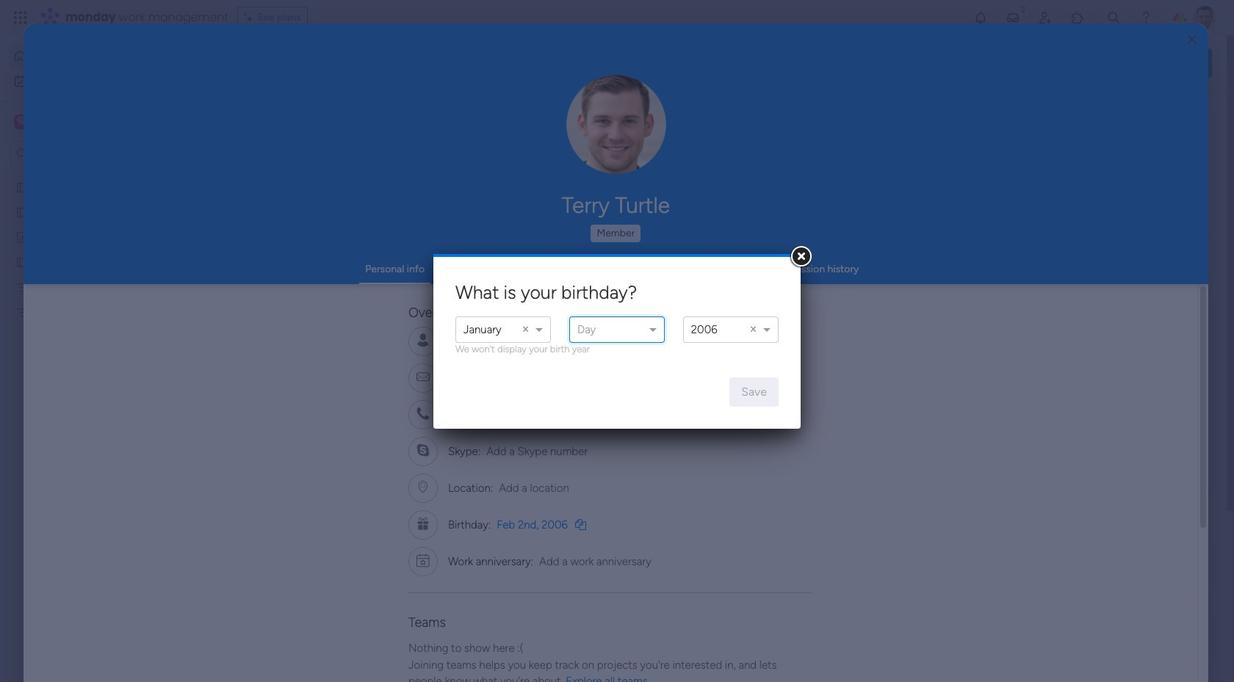 Task type: describe. For each thing, give the bounding box(es) containing it.
quick search results list box
[[227, 137, 956, 512]]

2 horizontal spatial public board image
[[486, 268, 502, 284]]

component image for public board icon to the middle
[[245, 291, 259, 304]]

monday marketplace image
[[1070, 10, 1085, 25]]

update feed image
[[1006, 10, 1020, 25]]

public dashboard image
[[15, 230, 29, 244]]

2 workspace image from the left
[[16, 114, 26, 130]]

2 horizontal spatial option
[[691, 323, 717, 336]]

1 workspace image from the left
[[14, 114, 29, 130]]

terry turtle image
[[1193, 6, 1216, 29]]

templates image image
[[1005, 296, 1199, 397]]

select product image
[[13, 10, 28, 25]]

add to favorites image
[[436, 448, 450, 463]]

2 public board image from the top
[[15, 205, 29, 219]]

1 horizontal spatial option
[[463, 323, 501, 336]]

dapulse x slim image
[[1190, 107, 1208, 124]]

search everything image
[[1106, 10, 1121, 25]]



Task type: locate. For each thing, give the bounding box(es) containing it.
invite members image
[[1038, 10, 1053, 25]]

component image for the rightmost public board icon
[[486, 291, 499, 304]]

list box
[[0, 172, 187, 523]]

2 image
[[1017, 1, 1030, 17]]

0 horizontal spatial public board image
[[15, 255, 29, 269]]

help image
[[1139, 10, 1153, 25]]

public board image
[[15, 255, 29, 269], [245, 268, 261, 284], [486, 268, 502, 284]]

option
[[0, 174, 187, 177], [463, 323, 501, 336], [691, 323, 717, 336]]

2 component image from the left
[[486, 291, 499, 304]]

0 vertical spatial public board image
[[15, 180, 29, 194]]

public board image
[[15, 180, 29, 194], [15, 205, 29, 219]]

copied! image
[[546, 335, 557, 346]]

add to favorites image
[[916, 268, 931, 283]]

copied! image
[[575, 519, 586, 530]]

component image
[[245, 291, 259, 304], [486, 291, 499, 304]]

0 horizontal spatial option
[[0, 174, 187, 177]]

1 vertical spatial public board image
[[15, 205, 29, 219]]

help center element
[[992, 606, 1212, 665]]

close image
[[1188, 34, 1196, 45]]

see plans image
[[244, 10, 257, 26]]

1 component image from the left
[[245, 291, 259, 304]]

workspace image
[[14, 114, 29, 130], [16, 114, 26, 130]]

1 horizontal spatial public board image
[[245, 268, 261, 284]]

1 horizontal spatial component image
[[486, 291, 499, 304]]

0 horizontal spatial component image
[[245, 291, 259, 304]]

notifications image
[[973, 10, 988, 25]]

getting started element
[[992, 535, 1212, 594]]

1 public board image from the top
[[15, 180, 29, 194]]



Task type: vqa. For each thing, say whether or not it's contained in the screenshot.
Public Dashboard image
yes



